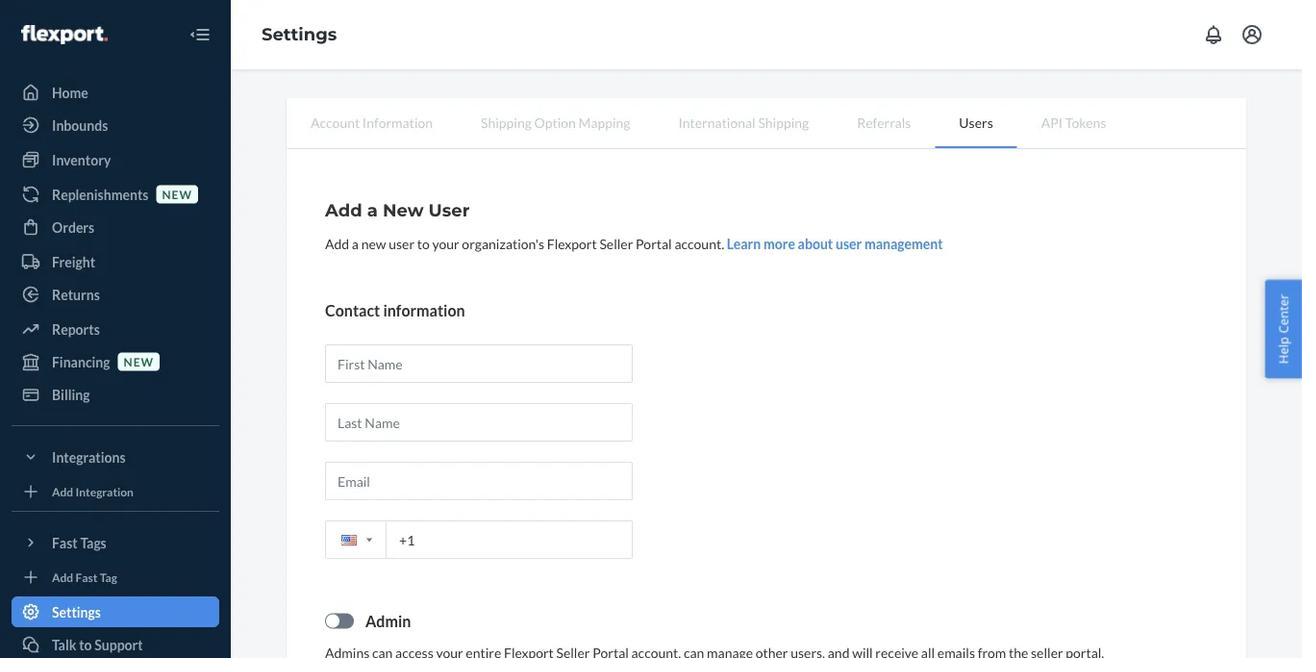 Task type: describe. For each thing, give the bounding box(es) containing it.
orders
[[52, 219, 95, 235]]

united states: + 1 image
[[367, 538, 372, 542]]

account information
[[311, 114, 433, 130]]

0 vertical spatial settings
[[262, 24, 337, 45]]

integration
[[76, 484, 134, 498]]

seller
[[600, 235, 634, 252]]

reports
[[52, 321, 100, 337]]

1 horizontal spatial to
[[417, 235, 430, 252]]

home link
[[12, 77, 219, 108]]

a for new
[[352, 235, 359, 252]]

new for financing
[[124, 355, 154, 368]]

1 horizontal spatial settings link
[[262, 24, 337, 45]]

inventory
[[52, 152, 111, 168]]

1 shipping from the left
[[481, 114, 532, 130]]

0 horizontal spatial settings
[[52, 604, 101, 620]]

about
[[798, 235, 834, 252]]

information
[[363, 114, 433, 130]]

add for add a new user to your organization's flexport seller portal account. learn more about user management
[[325, 235, 349, 252]]

account
[[311, 114, 360, 130]]

talk to support
[[52, 637, 143, 653]]

inbounds
[[52, 117, 108, 133]]

talk to support button
[[12, 629, 219, 658]]

add integration link
[[12, 480, 219, 503]]

add for add fast tag
[[52, 570, 73, 584]]

international shipping tab
[[655, 98, 834, 146]]

freight link
[[12, 246, 219, 277]]

organization's
[[462, 235, 545, 252]]

help center
[[1275, 294, 1293, 364]]

api
[[1042, 114, 1063, 130]]

fast inside fast tags dropdown button
[[52, 535, 78, 551]]

new
[[383, 199, 424, 220]]

shipping option mapping
[[481, 114, 631, 130]]

close navigation image
[[189, 23, 212, 46]]

help
[[1275, 337, 1293, 364]]

mapping
[[579, 114, 631, 130]]

First Name text field
[[325, 344, 633, 383]]

2 shipping from the left
[[759, 114, 809, 130]]

help center button
[[1266, 280, 1303, 379]]

center
[[1275, 294, 1293, 334]]

support
[[95, 637, 143, 653]]

international
[[679, 114, 756, 130]]

add a new user
[[325, 199, 470, 220]]

a for new
[[367, 199, 378, 220]]

returns
[[52, 286, 100, 303]]

billing link
[[12, 379, 219, 410]]

integrations
[[52, 449, 126, 465]]

tag
[[100, 570, 117, 584]]

open notifications image
[[1203, 23, 1226, 46]]

1 vertical spatial settings link
[[12, 597, 219, 627]]

1 vertical spatial new
[[362, 235, 386, 252]]

flexport logo image
[[21, 25, 108, 44]]



Task type: vqa. For each thing, say whether or not it's contained in the screenshot.
hand-wave emoji image
no



Task type: locate. For each thing, give the bounding box(es) containing it.
1 vertical spatial a
[[352, 235, 359, 252]]

referrals tab
[[834, 98, 936, 146]]

inbounds link
[[12, 110, 219, 140]]

admin
[[366, 611, 411, 630]]

to inside button
[[79, 637, 92, 653]]

shipping left option
[[481, 114, 532, 130]]

account.
[[675, 235, 725, 252]]

0 vertical spatial new
[[162, 187, 192, 201]]

flexport
[[547, 235, 597, 252]]

new for replenishments
[[162, 187, 192, 201]]

option
[[535, 114, 576, 130]]

more
[[764, 235, 796, 252]]

0 vertical spatial fast
[[52, 535, 78, 551]]

tags
[[80, 535, 107, 551]]

add up contact
[[325, 235, 349, 252]]

fast left tag
[[76, 570, 98, 584]]

Email text field
[[325, 462, 633, 500]]

a down add a new user
[[352, 235, 359, 252]]

user down new
[[389, 235, 415, 252]]

1 vertical spatial fast
[[76, 570, 98, 584]]

new down reports link
[[124, 355, 154, 368]]

a
[[367, 199, 378, 220], [352, 235, 359, 252]]

new
[[162, 187, 192, 201], [362, 235, 386, 252], [124, 355, 154, 368]]

api tokens tab
[[1018, 98, 1131, 146]]

fast left tags
[[52, 535, 78, 551]]

add left integration
[[52, 484, 73, 498]]

account information tab
[[287, 98, 457, 146]]

0 horizontal spatial new
[[124, 355, 154, 368]]

fast
[[52, 535, 78, 551], [76, 570, 98, 584]]

inventory link
[[12, 144, 219, 175]]

add a new user to your organization's flexport seller portal account. learn more about user management
[[325, 235, 944, 252]]

settings up 'talk'
[[52, 604, 101, 620]]

integrations button
[[12, 442, 219, 472]]

management
[[865, 235, 944, 252]]

fast tags
[[52, 535, 107, 551]]

0 horizontal spatial a
[[352, 235, 359, 252]]

to left your
[[417, 235, 430, 252]]

0 horizontal spatial shipping
[[481, 114, 532, 130]]

new down add a new user
[[362, 235, 386, 252]]

contact
[[325, 301, 380, 319]]

talk
[[52, 637, 76, 653]]

1 (702) 123-4567 telephone field
[[325, 520, 633, 559]]

fast inside add fast tag link
[[76, 570, 98, 584]]

your
[[433, 235, 460, 252]]

1 vertical spatial to
[[79, 637, 92, 653]]

fast tags button
[[12, 527, 219, 558]]

learn more about user management button
[[727, 234, 944, 253]]

user
[[429, 199, 470, 220]]

0 horizontal spatial to
[[79, 637, 92, 653]]

user right about
[[836, 235, 862, 252]]

user
[[389, 235, 415, 252], [836, 235, 862, 252]]

home
[[52, 84, 88, 101]]

to right 'talk'
[[79, 637, 92, 653]]

tab list
[[287, 98, 1247, 149]]

1 horizontal spatial user
[[836, 235, 862, 252]]

financing
[[52, 354, 110, 370]]

users
[[960, 114, 994, 130]]

add
[[325, 199, 362, 220], [325, 235, 349, 252], [52, 484, 73, 498], [52, 570, 73, 584]]

2 user from the left
[[836, 235, 862, 252]]

1 horizontal spatial settings
[[262, 24, 337, 45]]

international shipping
[[679, 114, 809, 130]]

tab list containing account information
[[287, 98, 1247, 149]]

referrals
[[858, 114, 912, 130]]

tokens
[[1066, 114, 1107, 130]]

reports link
[[12, 314, 219, 345]]

new up orders link
[[162, 187, 192, 201]]

2 horizontal spatial new
[[362, 235, 386, 252]]

1 horizontal spatial a
[[367, 199, 378, 220]]

a left new
[[367, 199, 378, 220]]

information
[[383, 301, 465, 319]]

add for add integration
[[52, 484, 73, 498]]

0 horizontal spatial settings link
[[12, 597, 219, 627]]

add for add a new user
[[325, 199, 362, 220]]

1 horizontal spatial new
[[162, 187, 192, 201]]

1 vertical spatial settings
[[52, 604, 101, 620]]

1 horizontal spatial shipping
[[759, 114, 809, 130]]

freight
[[52, 254, 95, 270]]

orders link
[[12, 212, 219, 243]]

shipping right international
[[759, 114, 809, 130]]

users tab
[[936, 98, 1018, 148]]

replenishments
[[52, 186, 149, 203]]

to
[[417, 235, 430, 252], [79, 637, 92, 653]]

0 vertical spatial a
[[367, 199, 378, 220]]

settings up account
[[262, 24, 337, 45]]

add fast tag link
[[12, 566, 219, 589]]

add integration
[[52, 484, 134, 498]]

0 vertical spatial settings link
[[262, 24, 337, 45]]

shipping option mapping tab
[[457, 98, 655, 146]]

add fast tag
[[52, 570, 117, 584]]

api tokens
[[1042, 114, 1107, 130]]

0 horizontal spatial user
[[389, 235, 415, 252]]

contact information
[[325, 301, 465, 319]]

2 vertical spatial new
[[124, 355, 154, 368]]

learn
[[727, 235, 761, 252]]

1 user from the left
[[389, 235, 415, 252]]

shipping
[[481, 114, 532, 130], [759, 114, 809, 130]]

add left new
[[325, 199, 362, 220]]

returns link
[[12, 279, 219, 310]]

0 vertical spatial to
[[417, 235, 430, 252]]

settings
[[262, 24, 337, 45], [52, 604, 101, 620]]

settings link
[[262, 24, 337, 45], [12, 597, 219, 627]]

add down fast tags
[[52, 570, 73, 584]]

Last Name text field
[[325, 403, 633, 442]]

settings link up account
[[262, 24, 337, 45]]

billing
[[52, 386, 90, 403]]

portal
[[636, 235, 672, 252]]

settings link up talk to support button
[[12, 597, 219, 627]]

open account menu image
[[1241, 23, 1264, 46]]



